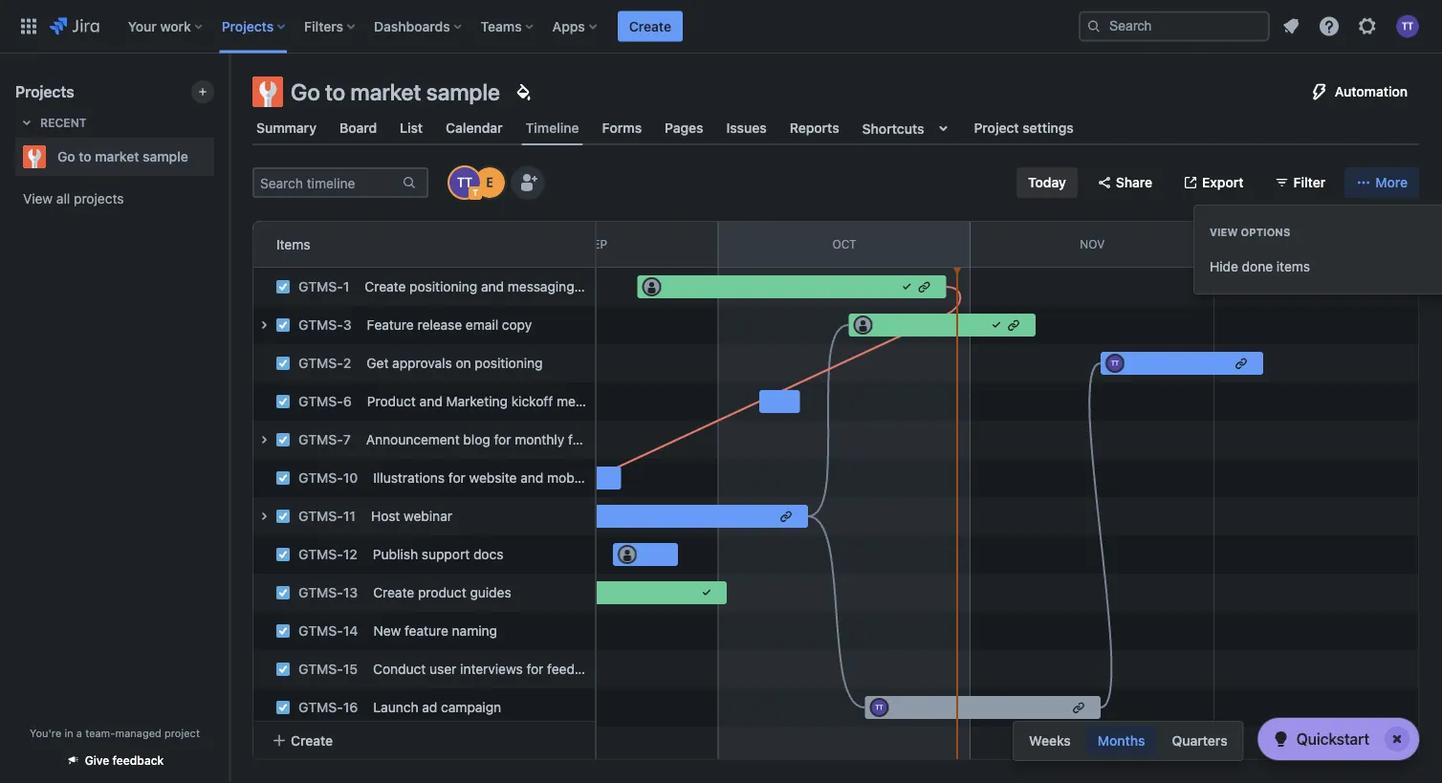 Task type: vqa. For each thing, say whether or not it's contained in the screenshot.
No category button
no



Task type: locate. For each thing, give the bounding box(es) containing it.
market up list
[[350, 78, 421, 105]]

2 gtms- from the top
[[298, 317, 343, 333]]

11 row from the top
[[243, 684, 595, 727]]

announcement blog for monthly feature updates
[[366, 432, 666, 448]]

gtms-13
[[298, 585, 358, 601]]

7 task image from the top
[[275, 700, 291, 715]]

go to market sample up list
[[291, 78, 500, 105]]

task image for gtms-6
[[275, 394, 291, 409]]

gtms-17 link
[[298, 738, 357, 754]]

12 gtms- from the top
[[298, 700, 343, 715]]

1 horizontal spatial feature
[[568, 432, 612, 448]]

options
[[1241, 226, 1291, 239]]

jira image
[[50, 15, 99, 38], [50, 15, 99, 38]]

row containing gtms-2
[[243, 340, 595, 383]]

3 task image from the top
[[275, 471, 291, 486]]

reports
[[790, 120, 839, 136]]

0 horizontal spatial sample
[[143, 149, 188, 165]]

task image for gtms-3
[[275, 318, 291, 333]]

primary element
[[11, 0, 1079, 53]]

gtms- for 6
[[298, 394, 343, 409]]

1 vertical spatial feature
[[568, 432, 612, 448]]

show child issues image
[[253, 314, 275, 337], [253, 505, 275, 528]]

2 horizontal spatial and
[[521, 470, 544, 486]]

show child issues image left the gtms-17 link
[[253, 735, 275, 758]]

4 task image from the top
[[275, 509, 291, 524]]

copy
[[502, 317, 532, 333]]

0 vertical spatial view
[[23, 191, 53, 207]]

create down gtms-16
[[291, 733, 333, 748]]

view left all
[[23, 191, 53, 207]]

1 vertical spatial go to market sample
[[57, 149, 188, 165]]

1 vertical spatial positioning
[[475, 355, 543, 371]]

cell containing gtms-11
[[253, 497, 595, 536]]

show child issues image for gtms-17
[[253, 735, 275, 758]]

sample up calendar
[[426, 78, 500, 105]]

show child issues image inside gtms-17 "cell"
[[253, 735, 275, 758]]

publish support docs
[[373, 547, 504, 562]]

view
[[23, 191, 53, 207], [1210, 226, 1238, 239]]

task image left gtms-7
[[275, 432, 291, 448]]

1 vertical spatial show child issues image
[[253, 505, 275, 528]]

to down recent
[[79, 149, 92, 165]]

launch
[[373, 700, 419, 715]]

for inside cell
[[494, 432, 511, 448]]

view all projects
[[23, 191, 124, 207]]

go to market sample up view all projects link
[[57, 149, 188, 165]]

10
[[343, 470, 358, 486]]

cell
[[253, 306, 595, 344], [253, 421, 666, 459], [253, 497, 595, 536]]

gtms-2
[[298, 355, 351, 371]]

to up board
[[325, 78, 345, 105]]

show child issues image for gtms-11
[[253, 505, 275, 528]]

support
[[422, 547, 470, 562]]

row down product
[[243, 607, 595, 650]]

gtms- up 'gtms-7' link
[[298, 394, 343, 409]]

cell down the marketing
[[253, 421, 666, 459]]

gtms-
[[298, 279, 343, 295], [298, 317, 343, 333], [298, 355, 343, 371], [298, 394, 343, 409], [298, 432, 343, 448], [298, 470, 343, 486], [298, 508, 343, 524], [298, 547, 343, 562], [298, 585, 343, 601], [298, 623, 343, 639], [298, 661, 343, 677], [298, 700, 343, 715], [298, 738, 343, 754]]

row containing gtms-7
[[243, 416, 666, 459]]

row down new feature naming
[[243, 646, 605, 689]]

2 task image from the top
[[275, 356, 291, 371]]

3
[[343, 317, 352, 333]]

show child issues image left gtms-3 link at the left of the page
[[253, 314, 275, 337]]

search image
[[1087, 19, 1102, 34]]

go up summary
[[291, 78, 320, 105]]

1 horizontal spatial go to market sample
[[291, 78, 500, 105]]

5 gtms- from the top
[[298, 432, 343, 448]]

9 row from the top
[[243, 607, 595, 650]]

3 cell from the top
[[253, 497, 595, 536]]

0 horizontal spatial go to market sample
[[57, 149, 188, 165]]

3 gtms- from the top
[[298, 355, 343, 371]]

banner containing your work
[[0, 0, 1442, 54]]

8 row from the top
[[243, 569, 595, 612]]

for left website
[[448, 470, 466, 486]]

board
[[340, 120, 377, 136]]

cell up approvals
[[253, 306, 595, 344]]

3 row from the top
[[243, 378, 607, 421]]

0 vertical spatial sample
[[426, 78, 500, 105]]

automation button
[[1297, 77, 1419, 107]]

task image left gtms-14
[[275, 624, 291, 639]]

8 task image from the top
[[275, 738, 291, 754]]

task image left the gtms-17 link
[[275, 738, 291, 754]]

1 vertical spatial market
[[95, 149, 139, 165]]

0 vertical spatial cell
[[253, 306, 595, 344]]

1 vertical spatial show child issues image
[[253, 735, 275, 758]]

hide done items
[[1210, 259, 1310, 275]]

create inside row
[[373, 585, 414, 601]]

months
[[1098, 733, 1145, 749]]

row down illustrations
[[243, 493, 595, 536]]

1 show child issues image from the top
[[253, 314, 275, 337]]

5 task image from the top
[[275, 662, 291, 677]]

automation
[[1335, 84, 1408, 99]]

sample left add to starred image
[[143, 149, 188, 165]]

0 vertical spatial to
[[325, 78, 345, 105]]

task image left the "gtms-11" link
[[275, 509, 291, 524]]

row group containing gtms-1
[[243, 268, 672, 783]]

11 gtms- from the top
[[298, 661, 343, 677]]

go to market sample link
[[15, 138, 207, 176]]

create button right apps dropdown button
[[618, 11, 683, 42]]

view all projects link
[[15, 182, 214, 216]]

0 horizontal spatial feedback
[[112, 754, 164, 768]]

1 vertical spatial cell
[[253, 421, 666, 459]]

gtms- down the "gtms-11" link
[[298, 547, 343, 562]]

project
[[164, 727, 200, 739]]

task image left gtms-16 "link"
[[275, 700, 291, 715]]

12
[[343, 547, 358, 562]]

feedback
[[547, 661, 605, 677], [112, 754, 164, 768]]

more
[[1376, 175, 1408, 190]]

row down publish support docs
[[243, 569, 595, 612]]

1 cell from the top
[[253, 306, 595, 344]]

for
[[578, 279, 595, 295], [494, 432, 511, 448], [448, 470, 466, 486], [526, 661, 544, 677]]

4 row from the top
[[243, 416, 666, 459]]

you're in a team-managed project
[[30, 727, 200, 739]]

create button down ad
[[260, 724, 588, 758]]

row down announcement
[[243, 454, 615, 497]]

feedback down managed
[[112, 754, 164, 768]]

gtms- inside "cell"
[[298, 738, 343, 754]]

gtms- for 15
[[298, 661, 343, 677]]

positioning up release
[[409, 279, 477, 295]]

row containing gtms-16
[[243, 684, 595, 727]]

gtms- up gtms-15 link
[[298, 623, 343, 639]]

row down the marketing
[[243, 416, 666, 459]]

10 gtms- from the top
[[298, 623, 343, 639]]

project
[[974, 120, 1019, 136]]

show child issues image for gtms-7
[[253, 428, 275, 451]]

create
[[629, 18, 671, 34], [365, 279, 406, 295], [373, 585, 414, 601], [291, 733, 333, 748]]

publish
[[373, 547, 418, 562]]

positioning inside row
[[475, 355, 543, 371]]

projects
[[222, 18, 274, 34], [15, 83, 74, 101]]

8 gtms- from the top
[[298, 547, 343, 562]]

feedback inside give feedback button
[[112, 754, 164, 768]]

0 horizontal spatial feature
[[405, 623, 448, 639]]

row down release
[[243, 340, 595, 383]]

task image left gtms-3 link at the left of the page
[[275, 318, 291, 333]]

gtms- for 16
[[298, 700, 343, 715]]

gtms-11
[[298, 508, 356, 524]]

6 gtms- from the top
[[298, 470, 343, 486]]

column header up 1
[[223, 222, 475, 267]]

2 show child issues image from the top
[[253, 505, 275, 528]]

market up view all projects link
[[95, 149, 139, 165]]

gtms- down gtms-3 link at the left of the page
[[298, 355, 343, 371]]

updates
[[616, 432, 666, 448]]

and left "mobile"
[[521, 470, 544, 486]]

1 horizontal spatial projects
[[222, 18, 274, 34]]

weeks button
[[1018, 726, 1083, 757]]

1 gtms- from the top
[[298, 279, 343, 295]]

positioning down copy
[[475, 355, 543, 371]]

1 horizontal spatial feedback
[[547, 661, 605, 677]]

check image
[[1270, 728, 1293, 751]]

and
[[481, 279, 504, 295], [420, 394, 443, 409], [521, 470, 544, 486]]

dashboards
[[374, 18, 450, 34]]

go
[[291, 78, 320, 105], [57, 149, 75, 165]]

column header
[[223, 222, 475, 267], [1215, 222, 1442, 267]]

6 task image from the top
[[275, 624, 291, 639]]

row down approvals
[[243, 378, 607, 421]]

add people image
[[516, 171, 539, 194]]

create down "publish"
[[373, 585, 414, 601]]

1 horizontal spatial sample
[[426, 78, 500, 105]]

0 horizontal spatial create button
[[260, 724, 588, 758]]

gtms- up gtms-16 "link"
[[298, 661, 343, 677]]

1 vertical spatial view
[[1210, 226, 1238, 239]]

0 vertical spatial create button
[[618, 11, 683, 42]]

row down host webinar
[[243, 531, 595, 574]]

0 vertical spatial go to market sample
[[291, 78, 500, 105]]

pages
[[665, 120, 704, 136]]

docs
[[473, 547, 504, 562]]

create button
[[618, 11, 683, 42], [260, 724, 588, 758]]

0 horizontal spatial projects
[[15, 83, 74, 101]]

2 horizontal spatial feature
[[628, 279, 672, 295]]

1 vertical spatial and
[[420, 394, 443, 409]]

0 vertical spatial show child issues image
[[253, 428, 275, 451]]

task image for gtms-13
[[275, 585, 291, 601]]

4 task image from the top
[[275, 585, 291, 601]]

blog
[[463, 432, 490, 448]]

create project image
[[195, 84, 210, 99]]

gtms- up gtms-12
[[298, 508, 343, 524]]

new feature naming
[[373, 623, 497, 639]]

13 gtms- from the top
[[298, 738, 343, 754]]

0 vertical spatial market
[[350, 78, 421, 105]]

2 cell from the top
[[253, 421, 666, 459]]

task image for gtms-7
[[275, 432, 291, 448]]

gtms- down gtms-16 "link"
[[298, 738, 343, 754]]

0 horizontal spatial market
[[95, 149, 139, 165]]

release
[[417, 317, 462, 333]]

positioning
[[409, 279, 477, 295], [475, 355, 543, 371]]

gtms-15
[[298, 661, 358, 677]]

6 row from the top
[[243, 493, 595, 536]]

2 row from the top
[[243, 340, 595, 383]]

0 horizontal spatial column header
[[223, 222, 475, 267]]

cell up publish support docs
[[253, 497, 595, 536]]

projects up sidebar navigation icon
[[222, 18, 274, 34]]

Search timeline text field
[[254, 169, 400, 196]]

task image
[[275, 318, 291, 333], [275, 356, 291, 371], [275, 471, 291, 486], [275, 585, 291, 601], [275, 662, 291, 677]]

gtms- down gtms-1 link
[[298, 317, 343, 333]]

user
[[430, 661, 457, 677]]

show child issues image for gtms-3
[[253, 314, 275, 337]]

0 vertical spatial and
[[481, 279, 504, 295]]

set background color image
[[512, 80, 535, 103]]

task image left gtms-15 link
[[275, 662, 291, 677]]

gtms-17 cell
[[253, 727, 595, 765]]

go down recent
[[57, 149, 75, 165]]

1 horizontal spatial go
[[291, 78, 320, 105]]

for right blog at the left of the page
[[494, 432, 511, 448]]

show child issues image inside cell
[[253, 428, 275, 451]]

5 task image from the top
[[275, 547, 291, 562]]

gtms-11 link
[[298, 508, 356, 524]]

filter
[[1294, 175, 1326, 190]]

view inside group
[[1210, 226, 1238, 239]]

column header down filter
[[1215, 222, 1442, 267]]

0 vertical spatial show child issues image
[[253, 314, 275, 337]]

task image for gtms-10
[[275, 471, 291, 486]]

row group
[[243, 268, 672, 783]]

marketing
[[446, 394, 508, 409]]

4 gtms- from the top
[[298, 394, 343, 409]]

1 task image from the top
[[275, 318, 291, 333]]

more button
[[1345, 167, 1419, 198]]

1 vertical spatial sample
[[143, 149, 188, 165]]

gtms- down gtms-12
[[298, 585, 343, 601]]

appswitcher icon image
[[17, 15, 40, 38]]

dashboards button
[[368, 11, 469, 42]]

market
[[350, 78, 421, 105], [95, 149, 139, 165]]

and down approvals
[[420, 394, 443, 409]]

7 gtms- from the top
[[298, 508, 343, 524]]

1 horizontal spatial and
[[481, 279, 504, 295]]

task image left gtms-10
[[275, 471, 291, 486]]

projects up collapse recent projects icon
[[15, 83, 74, 101]]

task image inside cell
[[275, 318, 291, 333]]

show child issues image
[[253, 428, 275, 451], [253, 735, 275, 758]]

row containing gtms-11
[[243, 493, 595, 536]]

1 horizontal spatial column header
[[1215, 222, 1442, 267]]

gtms-3 link
[[298, 317, 352, 333]]

row down conduct
[[243, 684, 595, 727]]

gtms-14 link
[[298, 623, 358, 639]]

task image left 'gtms-2' link
[[275, 356, 291, 371]]

9 gtms- from the top
[[298, 585, 343, 601]]

tab list
[[241, 111, 1431, 145]]

0 vertical spatial projects
[[222, 18, 274, 34]]

1 horizontal spatial create button
[[618, 11, 683, 42]]

filters button
[[299, 11, 363, 42]]

task image for gtms-2
[[275, 356, 291, 371]]

gtms-14
[[298, 623, 358, 639]]

task image for gtms-14
[[275, 624, 291, 639]]

gtms-2 link
[[298, 355, 351, 371]]

work
[[160, 18, 191, 34]]

product and marketing kickoff meeting
[[367, 394, 607, 409]]

today
[[1028, 175, 1066, 190]]

gtms-6 link
[[298, 394, 352, 409]]

0 vertical spatial positioning
[[409, 279, 477, 295]]

view up hide
[[1210, 226, 1238, 239]]

project settings link
[[970, 111, 1078, 145]]

0 vertical spatial feature
[[628, 279, 672, 295]]

task image left gtms-13 link
[[275, 585, 291, 601]]

1 vertical spatial go
[[57, 149, 75, 165]]

pages link
[[661, 111, 707, 145]]

teams
[[481, 18, 522, 34]]

1 task image from the top
[[275, 279, 291, 295]]

cell for row containing gtms-3
[[253, 306, 595, 344]]

gtms-3
[[298, 317, 352, 333]]

and up email
[[481, 279, 504, 295]]

row containing gtms-13
[[243, 569, 595, 612]]

go to market sample inside go to market sample link
[[57, 149, 188, 165]]

calendar link
[[442, 111, 507, 145]]

1 vertical spatial create button
[[260, 724, 588, 758]]

show child issues image left the "gtms-11" link
[[253, 505, 275, 528]]

gtms- up gtms-3 link at the left of the page
[[298, 279, 343, 295]]

3 task image from the top
[[275, 432, 291, 448]]

ad
[[422, 700, 437, 715]]

cell containing gtms-3
[[253, 306, 595, 344]]

0 vertical spatial feedback
[[547, 661, 605, 677]]

1 show child issues image from the top
[[253, 428, 275, 451]]

1 vertical spatial to
[[79, 149, 92, 165]]

10 row from the top
[[243, 646, 605, 689]]

7 row from the top
[[243, 531, 595, 574]]

banner
[[0, 0, 1442, 54]]

task image left gtms-12 link
[[275, 547, 291, 562]]

go to market sample
[[291, 78, 500, 105], [57, 149, 188, 165]]

gtms-10
[[298, 470, 358, 486]]

row containing gtms-14
[[243, 607, 595, 650]]

1 vertical spatial projects
[[15, 83, 74, 101]]

feedback right interviews
[[547, 661, 605, 677]]

row up approvals
[[243, 301, 595, 344]]

filter button
[[1263, 167, 1337, 198]]

task image left gtms-1
[[275, 279, 291, 295]]

product
[[418, 585, 466, 601]]

conduct user interviews for feedback
[[373, 661, 605, 677]]

cell containing gtms-7
[[253, 421, 666, 459]]

gtms- for 10
[[298, 470, 343, 486]]

row
[[243, 301, 595, 344], [243, 340, 595, 383], [243, 378, 607, 421], [243, 416, 666, 459], [243, 454, 615, 497], [243, 493, 595, 536], [243, 531, 595, 574], [243, 569, 595, 612], [243, 607, 595, 650], [243, 646, 605, 689], [243, 684, 595, 727]]

task image
[[275, 279, 291, 295], [275, 394, 291, 409], [275, 432, 291, 448], [275, 509, 291, 524], [275, 547, 291, 562], [275, 624, 291, 639], [275, 700, 291, 715], [275, 738, 291, 754]]

gtms- for 7
[[298, 432, 343, 448]]

2 show child issues image from the top
[[253, 735, 275, 758]]

0 horizontal spatial view
[[23, 191, 53, 207]]

5 row from the top
[[243, 454, 615, 497]]

create right apps dropdown button
[[629, 18, 671, 34]]

2 vertical spatial cell
[[253, 497, 595, 536]]

gtms- down gtms-7
[[298, 470, 343, 486]]

give feedback
[[85, 754, 164, 768]]

task image for gtms-15
[[275, 662, 291, 677]]

gtms- down gtms-6
[[298, 432, 343, 448]]

gtms- up the gtms-17 link
[[298, 700, 343, 715]]

meeting
[[557, 394, 607, 409]]

2 task image from the top
[[275, 394, 291, 409]]

automation image
[[1308, 80, 1331, 103]]

1 horizontal spatial view
[[1210, 226, 1238, 239]]

task image left gtms-6
[[275, 394, 291, 409]]

months button
[[1086, 726, 1157, 757]]

0 vertical spatial go
[[291, 78, 320, 105]]

tab list containing timeline
[[241, 111, 1431, 145]]

1 vertical spatial feedback
[[112, 754, 164, 768]]

1 row from the top
[[243, 301, 595, 344]]

show child issues image left gtms-7
[[253, 428, 275, 451]]

create positioning and messaging for new feature
[[365, 279, 672, 295]]



Task type: describe. For each thing, give the bounding box(es) containing it.
2
[[343, 355, 351, 371]]

task image for gtms-16
[[275, 700, 291, 715]]

forms
[[602, 120, 642, 136]]

gtms- for 11
[[298, 508, 343, 524]]

quickstart button
[[1258, 718, 1419, 760]]

view for view all projects
[[23, 191, 53, 207]]

on
[[456, 355, 471, 371]]

task image for gtms-12
[[275, 547, 291, 562]]

product
[[367, 394, 416, 409]]

kickoff
[[511, 394, 553, 409]]

projects button
[[216, 11, 293, 42]]

mobile
[[547, 470, 588, 486]]

create inside primary element
[[629, 18, 671, 34]]

collapse recent projects image
[[15, 111, 38, 134]]

your work button
[[122, 11, 210, 42]]

gtms- for 2
[[298, 355, 343, 371]]

guides
[[470, 585, 511, 601]]

items
[[276, 236, 310, 252]]

1
[[343, 279, 349, 295]]

task image for gtms-1
[[275, 279, 291, 295]]

gtms-16
[[298, 700, 358, 715]]

all
[[56, 191, 70, 207]]

for right interviews
[[526, 661, 544, 677]]

new
[[373, 623, 401, 639]]

host webinar
[[371, 508, 452, 524]]

cell for row containing gtms-11
[[253, 497, 595, 536]]

row containing gtms-6
[[243, 378, 607, 421]]

projects
[[74, 191, 124, 207]]

help image
[[1318, 15, 1341, 38]]

settings image
[[1356, 15, 1379, 38]]

gtms- for 14
[[298, 623, 343, 639]]

forms link
[[598, 111, 646, 145]]

gtms- for 3
[[298, 317, 343, 333]]

gtms-16 link
[[298, 700, 358, 715]]

reports link
[[786, 111, 843, 145]]

apps
[[553, 18, 585, 34]]

row containing gtms-15
[[243, 646, 605, 689]]

2 vertical spatial feature
[[405, 623, 448, 639]]

sep
[[586, 237, 607, 251]]

14
[[343, 623, 358, 639]]

2 column header from the left
[[1215, 222, 1442, 267]]

task image for gtms-17
[[275, 738, 291, 754]]

oct
[[833, 237, 857, 251]]

gtms-13 link
[[298, 585, 358, 601]]

row group inside timeline grid
[[243, 268, 672, 783]]

export
[[1202, 175, 1244, 190]]

illustrations
[[373, 470, 445, 486]]

gtms- for 13
[[298, 585, 343, 601]]

0 horizontal spatial go
[[57, 149, 75, 165]]

1 horizontal spatial to
[[325, 78, 345, 105]]

gtms-12 link
[[298, 547, 358, 562]]

issues link
[[723, 111, 771, 145]]

gtms-10 link
[[298, 470, 358, 486]]

webinar
[[404, 508, 452, 524]]

give
[[85, 754, 109, 768]]

items
[[1277, 259, 1310, 275]]

share
[[1116, 175, 1153, 190]]

sidebar navigation image
[[209, 77, 251, 115]]

terry turtle image
[[450, 167, 480, 198]]

announcement
[[366, 432, 460, 448]]

app
[[592, 470, 615, 486]]

hide
[[1210, 259, 1238, 275]]

17
[[343, 738, 357, 754]]

row containing gtms-10
[[243, 454, 615, 497]]

list link
[[396, 111, 427, 145]]

gtms-1
[[298, 279, 349, 295]]

16
[[343, 700, 358, 715]]

summary link
[[253, 111, 320, 145]]

gtms-7 link
[[298, 432, 351, 448]]

gtms- for 1
[[298, 279, 343, 295]]

your work
[[128, 18, 191, 34]]

gtms- for 17
[[298, 738, 343, 754]]

row containing gtms-3
[[243, 301, 595, 344]]

items row group
[[253, 221, 595, 268]]

gtms- for 12
[[298, 547, 343, 562]]

1 horizontal spatial market
[[350, 78, 421, 105]]

view for view options
[[1210, 226, 1238, 239]]

shortcuts button
[[859, 111, 959, 145]]

gtms-15 link
[[298, 661, 358, 677]]

project settings
[[974, 120, 1074, 136]]

quarters
[[1172, 733, 1228, 749]]

naming
[[452, 623, 497, 639]]

7
[[343, 432, 351, 448]]

view options
[[1210, 226, 1291, 239]]

row containing gtms-12
[[243, 531, 595, 574]]

your profile and settings image
[[1396, 15, 1419, 38]]

eloisefrancis23 image
[[474, 167, 505, 198]]

done
[[1242, 259, 1273, 275]]

projects inside dropdown button
[[222, 18, 274, 34]]

settings
[[1023, 120, 1074, 136]]

view options group
[[1195, 206, 1442, 294]]

get
[[367, 355, 389, 371]]

2 vertical spatial and
[[521, 470, 544, 486]]

export button
[[1172, 167, 1255, 198]]

13
[[343, 585, 358, 601]]

approvals
[[392, 355, 452, 371]]

conduct
[[373, 661, 426, 677]]

create up feature
[[365, 279, 406, 295]]

for left new
[[578, 279, 595, 295]]

monthly
[[515, 432, 565, 448]]

timeline grid
[[223, 221, 1442, 783]]

dismiss quickstart image
[[1382, 724, 1413, 755]]

campaign
[[441, 700, 501, 715]]

0 horizontal spatial to
[[79, 149, 92, 165]]

cell for row containing gtms-7
[[253, 421, 666, 459]]

today button
[[1017, 167, 1078, 198]]

interviews
[[460, 661, 523, 677]]

task image for gtms-11
[[275, 509, 291, 524]]

in
[[64, 727, 73, 739]]

gtms-12
[[298, 547, 358, 562]]

list
[[400, 120, 423, 136]]

apps button
[[547, 11, 604, 42]]

Search field
[[1079, 11, 1270, 42]]

0 horizontal spatial and
[[420, 394, 443, 409]]

notifications image
[[1280, 15, 1303, 38]]

summary
[[256, 120, 317, 136]]

shortcuts
[[862, 120, 924, 136]]

feature release email copy
[[367, 317, 532, 333]]

add to starred image
[[209, 145, 231, 168]]

share button
[[1085, 167, 1164, 198]]

create button inside primary element
[[618, 11, 683, 42]]

6
[[343, 394, 352, 409]]

feedback inside row
[[547, 661, 605, 677]]

website
[[469, 470, 517, 486]]

1 column header from the left
[[223, 222, 475, 267]]

nov
[[1080, 237, 1105, 251]]

gtms-6
[[298, 394, 352, 409]]

calendar
[[446, 120, 503, 136]]

gtms-1 link
[[298, 279, 349, 295]]



